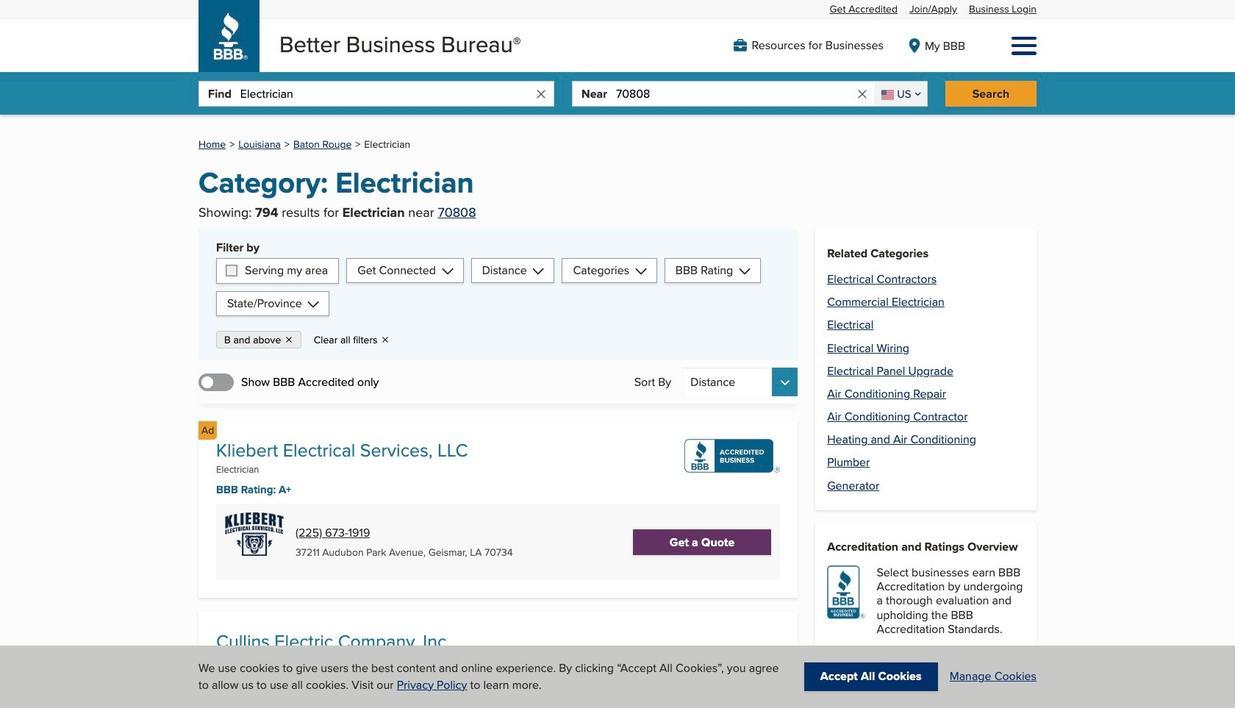 Task type: locate. For each thing, give the bounding box(es) containing it.
clear search image
[[856, 87, 869, 101]]

None button
[[683, 368, 798, 396]]

None field
[[875, 82, 927, 106]]



Task type: describe. For each thing, give the bounding box(es) containing it.
accreditation standards image
[[827, 565, 866, 619]]

businesses, charities, category search field
[[240, 82, 535, 106]]

city, state or zip field
[[616, 82, 856, 106]]

clear search image
[[535, 87, 548, 101]]

accredited business image
[[685, 439, 780, 473]]



Task type: vqa. For each thing, say whether or not it's contained in the screenshot.
button
yes



